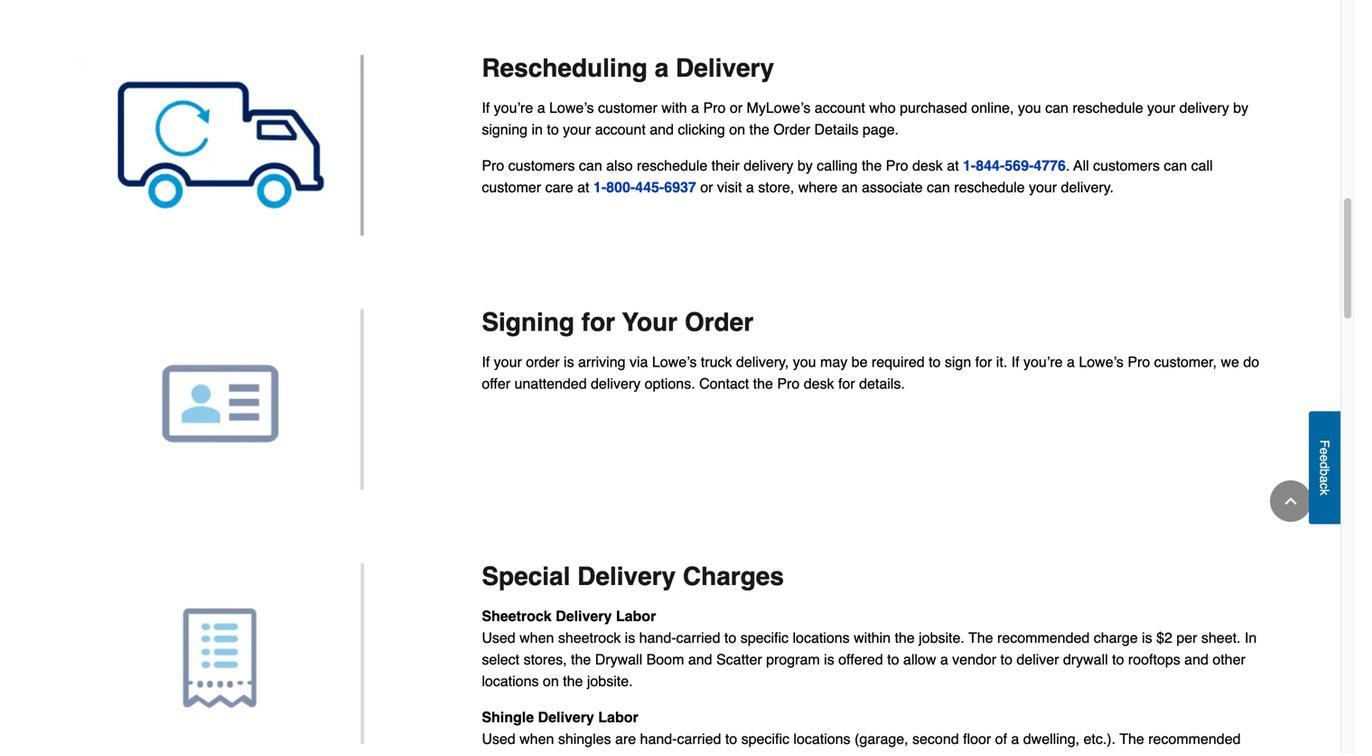 Task type: vqa. For each thing, say whether or not it's contained in the screenshot.
the rightmost UP
no



Task type: describe. For each thing, give the bounding box(es) containing it.
the down stores,
[[563, 673, 583, 690]]

the down '(garage,'
[[882, 753, 902, 754]]

allow
[[904, 651, 937, 668]]

rescheduling a delivery
[[482, 54, 775, 83]]

you're inside if you're a lowe's customer with a pro or mylowe's account who purchased online, you can reschedule your delivery by signing in to your account and clicking on the order details page.
[[494, 99, 533, 116]]

recommended inside sheetrock delivery labor used when sheetrock is hand-carried to specific locations within the jobsite. the recommended charge is $2 per sheet. in select stores, the drywall boom and scatter program is offered to allow a vendor to deliver drywall to rooftops and other locations on the jobsite.
[[998, 630, 1090, 647]]

sheetrock
[[482, 608, 552, 625]]

signing
[[482, 121, 528, 138]]

to left deliver
[[1001, 651, 1013, 668]]

offered
[[839, 651, 884, 668]]

associate
[[862, 179, 923, 196]]

arriving
[[578, 354, 626, 371]]

1 vertical spatial reschedule
[[637, 157, 708, 174]]

program
[[766, 651, 820, 668]]

1 vertical spatial by
[[798, 157, 813, 174]]

with
[[662, 99, 687, 116]]

deliver
[[1017, 651, 1060, 668]]

pro down delivery,
[[778, 375, 800, 392]]

who
[[870, 99, 896, 116]]

dwelling,
[[1024, 731, 1080, 748]]

care
[[545, 179, 574, 196]]

there
[[641, 753, 679, 754]]

any
[[722, 753, 746, 754]]

your inside if your order is arriving via lowe's truck delivery, you may be required to sign for it. if you're a lowe's pro customer, we do offer unattended delivery options. contact the pro desk for details.
[[494, 354, 522, 371]]

4776
[[1034, 157, 1066, 174]]

2 e from the top
[[1318, 455, 1333, 462]]

k
[[1318, 489, 1333, 496]]

of
[[996, 731, 1008, 748]]

pro customers can also reschedule their delivery by calling the pro desk at 1-844-569-4776
[[482, 157, 1066, 174]]

can inside . all customers can call customer care at
[[1164, 157, 1188, 174]]

placed
[[952, 753, 995, 754]]

specific for additional
[[742, 731, 790, 748]]

1 vertical spatial order
[[685, 308, 754, 337]]

the inside if you're a lowe's customer with a pro or mylowe's account who purchased online, you can reschedule your delivery by signing in to your account and clicking on the order details page.
[[750, 121, 770, 138]]

1 horizontal spatial delivery
[[744, 157, 794, 174]]

special delivery charges
[[482, 562, 784, 591]]

jobsite. inside shingle delivery labor used when shingles are hand-carried to specific locations (garage, second floor of a dwelling, etc.). the recommended charge is $1 per bundle. there aren't any additional charges if the load is placed at the jobsite.
[[1039, 753, 1085, 754]]

can inside if you're a lowe's customer with a pro or mylowe's account who purchased online, you can reschedule your delivery by signing in to your account and clicking on the order details page.
[[1046, 99, 1069, 116]]

do
[[1244, 354, 1260, 371]]

is left the $2
[[1142, 630, 1153, 647]]

unattended
[[515, 375, 587, 392]]

(garage,
[[855, 731, 909, 748]]

may
[[821, 354, 848, 371]]

2 horizontal spatial for
[[976, 354, 993, 371]]

customer,
[[1155, 354, 1217, 371]]

445-
[[635, 179, 664, 196]]

2 horizontal spatial and
[[1185, 651, 1209, 668]]

b
[[1318, 469, 1333, 476]]

are
[[615, 731, 636, 748]]

aren't
[[683, 753, 718, 754]]

locations for sheetrock delivery labor
[[793, 630, 850, 647]]

via
[[630, 354, 648, 371]]

vendor
[[953, 651, 997, 668]]

sign
[[945, 354, 972, 371]]

clicking
[[678, 121, 726, 138]]

is inside if your order is arriving via lowe's truck delivery, you may be required to sign for it. if you're a lowe's pro customer, we do offer unattended delivery options. contact the pro desk for details.
[[564, 354, 574, 371]]

customers inside . all customers can call customer care at
[[1094, 157, 1160, 174]]

1 vertical spatial locations
[[482, 673, 539, 690]]

scatter
[[717, 651, 762, 668]]

it.
[[997, 354, 1008, 371]]

used for used when shingles are hand-carried to specific locations (garage, second floor of a dwelling, etc.). the recommended charge is $1 per bundle. there aren't any additional charges if the load is placed at the jobsite.
[[482, 731, 516, 748]]

stores,
[[524, 651, 567, 668]]

charges
[[816, 753, 867, 754]]

.
[[1066, 157, 1070, 174]]

chevron up image
[[1282, 493, 1300, 511]]

at inside . all customers can call customer care at
[[578, 179, 590, 196]]

details.
[[860, 375, 905, 392]]

charge inside sheetrock delivery labor used when sheetrock is hand-carried to specific locations within the jobsite. the recommended charge is $2 per sheet. in select stores, the drywall boom and scatter program is offered to allow a vendor to deliver drywall to rooftops and other locations on the jobsite.
[[1094, 630, 1138, 647]]

if
[[871, 753, 878, 754]]

bundle.
[[590, 753, 637, 754]]

the inside shingle delivery labor used when shingles are hand-carried to specific locations (garage, second floor of a dwelling, etc.). the recommended charge is $1 per bundle. there aren't any additional charges if the load is placed at the jobsite.
[[1120, 731, 1145, 748]]

1 horizontal spatial jobsite.
[[919, 630, 965, 647]]

to inside if your order is arriving via lowe's truck delivery, you may be required to sign for it. if you're a lowe's pro customer, we do offer unattended delivery options. contact the pro desk for details.
[[929, 354, 941, 371]]

contact
[[700, 375, 749, 392]]

in
[[1245, 630, 1257, 647]]

additional
[[750, 753, 812, 754]]

can right associate
[[927, 179, 951, 196]]

drywall
[[1064, 651, 1109, 668]]

if you're a lowe's customer with a pro or mylowe's account who purchased online, you can reschedule your delivery by signing in to your account and clicking on the order details page.
[[482, 99, 1249, 138]]

1-800-445-6937 link
[[594, 179, 697, 196]]

and inside if you're a lowe's customer with a pro or mylowe's account who purchased online, you can reschedule your delivery by signing in to your account and clicking on the order details page.
[[650, 121, 674, 138]]

etc.).
[[1084, 731, 1116, 748]]

if right it.
[[1012, 354, 1020, 371]]

c
[[1318, 483, 1333, 489]]

desk inside if your order is arriving via lowe's truck delivery, you may be required to sign for it. if you're a lowe's pro customer, we do offer unattended delivery options. contact the pro desk for details.
[[804, 375, 835, 392]]

within
[[854, 630, 891, 647]]

delivery inside if you're a lowe's customer with a pro or mylowe's account who purchased online, you can reschedule your delivery by signing in to your account and clicking on the order details page.
[[1180, 99, 1230, 116]]

0 vertical spatial for
[[582, 308, 616, 337]]

visit
[[717, 179, 742, 196]]

other
[[1213, 651, 1246, 668]]

. all customers can call customer care at
[[482, 157, 1213, 196]]

569-
[[1005, 157, 1034, 174]]

pro down signing
[[482, 157, 504, 174]]

delivery inside if your order is arriving via lowe's truck delivery, you may be required to sign for it. if you're a lowe's pro customer, we do offer unattended delivery options. contact the pro desk for details.
[[591, 375, 641, 392]]

page.
[[863, 121, 899, 138]]

order
[[526, 354, 560, 371]]

an
[[842, 179, 858, 196]]

a right visit
[[746, 179, 754, 196]]

on inside sheetrock delivery labor used when sheetrock is hand-carried to specific locations within the jobsite. the recommended charge is $2 per sheet. in select stores, the drywall boom and scatter program is offered to allow a vendor to deliver drywall to rooftops and other locations on the jobsite.
[[543, 673, 559, 690]]

the inside if your order is arriving via lowe's truck delivery, you may be required to sign for it. if you're a lowe's pro customer, we do offer unattended delivery options. contact the pro desk for details.
[[753, 375, 774, 392]]

pro inside if you're a lowe's customer with a pro or mylowe's account who purchased online, you can reschedule your delivery by signing in to your account and clicking on the order details page.
[[704, 99, 726, 116]]

special
[[482, 562, 571, 591]]

if your order is arriving via lowe's truck delivery, you may be required to sign for it. if you're a lowe's pro customer, we do offer unattended delivery options. contact the pro desk for details.
[[482, 354, 1260, 392]]

floor
[[963, 731, 992, 748]]

1-800-445-6937 or visit a store, where an associate can reschedule your delivery.
[[594, 179, 1114, 196]]

800-
[[607, 179, 635, 196]]

sheetrock
[[558, 630, 621, 647]]

call
[[1192, 157, 1213, 174]]

lowe's inside if you're a lowe's customer with a pro or mylowe's account who purchased online, you can reschedule your delivery by signing in to your account and clicking on the order details page.
[[549, 99, 594, 116]]

details
[[815, 121, 859, 138]]

you inside if you're a lowe's customer with a pro or mylowe's account who purchased online, you can reschedule your delivery by signing in to your account and clicking on the order details page.
[[1018, 99, 1042, 116]]

be
[[852, 354, 868, 371]]

is up drywall
[[625, 630, 635, 647]]

is left offered
[[824, 651, 835, 668]]

shingle
[[482, 709, 534, 726]]

select
[[482, 651, 520, 668]]

2 horizontal spatial lowe's
[[1079, 354, 1124, 371]]



Task type: locate. For each thing, give the bounding box(es) containing it.
hand- up there
[[640, 731, 677, 748]]

labor for are
[[599, 709, 639, 726]]

1 vertical spatial when
[[520, 731, 554, 748]]

locations down select
[[482, 673, 539, 690]]

1 horizontal spatial customer
[[598, 99, 658, 116]]

0 horizontal spatial account
[[595, 121, 646, 138]]

1 vertical spatial charge
[[482, 753, 526, 754]]

specific up scatter
[[741, 630, 789, 647]]

d
[[1318, 462, 1333, 469]]

rooftops
[[1129, 651, 1181, 668]]

1 horizontal spatial or
[[730, 99, 743, 116]]

2 vertical spatial delivery
[[591, 375, 641, 392]]

you
[[1018, 99, 1042, 116], [793, 354, 817, 371]]

on inside if you're a lowe's customer with a pro or mylowe's account who purchased online, you can reschedule your delivery by signing in to your account and clicking on the order details page.
[[730, 121, 746, 138]]

a inside shingle delivery labor used when shingles are hand-carried to specific locations (garage, second floor of a dwelling, etc.). the recommended charge is $1 per bundle. there aren't any additional charges if the load is placed at the jobsite.
[[1012, 731, 1020, 748]]

jobsite. down drywall
[[587, 673, 633, 690]]

and
[[650, 121, 674, 138], [689, 651, 713, 668], [1185, 651, 1209, 668]]

1 horizontal spatial customers
[[1094, 157, 1160, 174]]

0 vertical spatial recommended
[[998, 630, 1090, 647]]

the down sheetrock
[[571, 651, 591, 668]]

or left mylowe's
[[730, 99, 743, 116]]

2 vertical spatial reschedule
[[955, 179, 1025, 196]]

1 vertical spatial per
[[565, 753, 586, 754]]

0 vertical spatial the
[[969, 630, 994, 647]]

a receipt icon. image
[[76, 562, 453, 744]]

options.
[[645, 375, 696, 392]]

1 when from the top
[[520, 630, 554, 647]]

2 customers from the left
[[1094, 157, 1160, 174]]

signing
[[482, 308, 575, 337]]

1 vertical spatial desk
[[804, 375, 835, 392]]

sheetrock delivery labor used when sheetrock is hand-carried to specific locations within the jobsite. the recommended charge is $2 per sheet. in select stores, the drywall boom and scatter program is offered to allow a vendor to deliver drywall to rooftops and other locations on the jobsite.
[[482, 608, 1257, 690]]

2 vertical spatial for
[[839, 375, 855, 392]]

when up stores,
[[520, 630, 554, 647]]

the
[[969, 630, 994, 647], [1120, 731, 1145, 748]]

1 e from the top
[[1318, 448, 1333, 455]]

f
[[1318, 440, 1333, 448]]

delivery up store,
[[744, 157, 794, 174]]

required
[[872, 354, 925, 371]]

2 used from the top
[[482, 731, 516, 748]]

delivery inside shingle delivery labor used when shingles are hand-carried to specific locations (garage, second floor of a dwelling, etc.). the recommended charge is $1 per bundle. there aren't any additional charges if the load is placed at the jobsite.
[[538, 709, 594, 726]]

2 horizontal spatial delivery
[[1180, 99, 1230, 116]]

you inside if your order is arriving via lowe's truck delivery, you may be required to sign for it. if you're a lowe's pro customer, we do offer unattended delivery options. contact the pro desk for details.
[[793, 354, 817, 371]]

0 horizontal spatial recommended
[[998, 630, 1090, 647]]

a up k
[[1318, 476, 1333, 483]]

customer inside if you're a lowe's customer with a pro or mylowe's account who purchased online, you can reschedule your delivery by signing in to your account and clicking on the order details page.
[[598, 99, 658, 116]]

you're right it.
[[1024, 354, 1063, 371]]

used
[[482, 630, 516, 647], [482, 731, 516, 748]]

0 vertical spatial 1-
[[963, 157, 976, 174]]

0 vertical spatial hand-
[[640, 630, 676, 647]]

to up scatter
[[725, 630, 737, 647]]

purchased
[[900, 99, 968, 116]]

labor for is
[[616, 608, 656, 625]]

order
[[774, 121, 811, 138], [685, 308, 754, 337]]

delivery for sheetrock
[[556, 608, 612, 625]]

scroll to top element
[[1271, 481, 1312, 522]]

0 vertical spatial by
[[1234, 99, 1249, 116]]

at right "care"
[[578, 179, 590, 196]]

or left visit
[[701, 179, 713, 196]]

carried for boom
[[676, 630, 721, 647]]

customers up delivery. at the right of the page
[[1094, 157, 1160, 174]]

locations inside shingle delivery labor used when shingles are hand-carried to specific locations (garage, second floor of a dwelling, etc.). the recommended charge is $1 per bundle. there aren't any additional charges if the load is placed at the jobsite.
[[794, 731, 851, 748]]

account up also
[[595, 121, 646, 138]]

1 vertical spatial you
[[793, 354, 817, 371]]

carried for aren't
[[677, 731, 722, 748]]

1 horizontal spatial you
[[1018, 99, 1042, 116]]

lowe's down rescheduling
[[549, 99, 594, 116]]

1 horizontal spatial per
[[1177, 630, 1198, 647]]

when
[[520, 630, 554, 647], [520, 731, 554, 748]]

per
[[1177, 630, 1198, 647], [565, 753, 586, 754]]

to left sign
[[929, 354, 941, 371]]

1 customers from the left
[[508, 157, 575, 174]]

0 vertical spatial or
[[730, 99, 743, 116]]

to right drywall
[[1113, 651, 1125, 668]]

an icon of a delivery truck with a repeat symbol on the side. image
[[76, 54, 453, 236]]

labor inside sheetrock delivery labor used when sheetrock is hand-carried to specific locations within the jobsite. the recommended charge is $2 per sheet. in select stores, the drywall boom and scatter program is offered to allow a vendor to deliver drywall to rooftops and other locations on the jobsite.
[[616, 608, 656, 625]]

2 vertical spatial locations
[[794, 731, 851, 748]]

1 horizontal spatial on
[[730, 121, 746, 138]]

the up 1-800-445-6937 or visit a store, where an associate can reschedule your delivery.
[[862, 157, 882, 174]]

recommended up deliver
[[998, 630, 1090, 647]]

0 horizontal spatial 1-
[[594, 179, 607, 196]]

offer
[[482, 375, 511, 392]]

1 used from the top
[[482, 630, 516, 647]]

specific up additional
[[742, 731, 790, 748]]

hand-
[[640, 630, 676, 647], [640, 731, 677, 748]]

your
[[1148, 99, 1176, 116], [563, 121, 591, 138], [1029, 179, 1057, 196], [494, 354, 522, 371]]

recommended down other
[[1149, 731, 1241, 748]]

at down 'of'
[[999, 753, 1011, 754]]

used inside sheetrock delivery labor used when sheetrock is hand-carried to specific locations within the jobsite. the recommended charge is $2 per sheet. in select stores, the drywall boom and scatter program is offered to allow a vendor to deliver drywall to rooftops and other locations on the jobsite.
[[482, 630, 516, 647]]

customer
[[598, 99, 658, 116], [482, 179, 541, 196]]

boom
[[647, 651, 684, 668]]

used down shingle on the bottom left
[[482, 731, 516, 748]]

rescheduling
[[482, 54, 648, 83]]

can left call
[[1164, 157, 1188, 174]]

the right etc.). at the right bottom of page
[[1120, 731, 1145, 748]]

1 horizontal spatial lowe's
[[652, 354, 697, 371]]

1 horizontal spatial desk
[[913, 157, 943, 174]]

a right "with"
[[691, 99, 700, 116]]

1-844-569-4776 link
[[963, 157, 1066, 174]]

drywall
[[595, 651, 643, 668]]

store,
[[758, 179, 795, 196]]

f e e d b a c k button
[[1309, 411, 1341, 524]]

per down shingles
[[565, 753, 586, 754]]

a inside f e e d b a c k button
[[1318, 476, 1333, 483]]

0 vertical spatial specific
[[741, 630, 789, 647]]

0 vertical spatial customer
[[598, 99, 658, 116]]

1 horizontal spatial account
[[815, 99, 866, 116]]

delivery,
[[736, 354, 789, 371]]

delivery for special
[[578, 562, 676, 591]]

the down dwelling,
[[1015, 753, 1035, 754]]

0 vertical spatial account
[[815, 99, 866, 116]]

0 horizontal spatial on
[[543, 673, 559, 690]]

jobsite.
[[919, 630, 965, 647], [587, 673, 633, 690], [1039, 753, 1085, 754]]

used for used when sheetrock is hand-carried to specific locations within the jobsite. the recommended charge is $2 per sheet. in select stores, the drywall boom and scatter program is offered to allow a vendor to deliver drywall to rooftops and other locations on the jobsite.
[[482, 630, 516, 647]]

the down mylowe's
[[750, 121, 770, 138]]

0 vertical spatial carried
[[676, 630, 721, 647]]

carried
[[676, 630, 721, 647], [677, 731, 722, 748]]

customer left "care"
[[482, 179, 541, 196]]

per inside sheetrock delivery labor used when sheetrock is hand-carried to specific locations within the jobsite. the recommended charge is $2 per sheet. in select stores, the drywall boom and scatter program is offered to allow a vendor to deliver drywall to rooftops and other locations on the jobsite.
[[1177, 630, 1198, 647]]

we
[[1221, 354, 1240, 371]]

charge
[[1094, 630, 1138, 647], [482, 753, 526, 754]]

0 vertical spatial charge
[[1094, 630, 1138, 647]]

by
[[1234, 99, 1249, 116], [798, 157, 813, 174]]

delivery up call
[[1180, 99, 1230, 116]]

e
[[1318, 448, 1333, 455], [1318, 455, 1333, 462]]

charge down shingle on the bottom left
[[482, 753, 526, 754]]

1 vertical spatial hand-
[[640, 731, 677, 748]]

0 vertical spatial on
[[730, 121, 746, 138]]

1 horizontal spatial you're
[[1024, 354, 1063, 371]]

your
[[622, 308, 678, 337]]

labor
[[616, 608, 656, 625], [599, 709, 639, 726]]

0 horizontal spatial jobsite.
[[587, 673, 633, 690]]

reschedule inside if you're a lowe's customer with a pro or mylowe's account who purchased online, you can reschedule your delivery by signing in to your account and clicking on the order details page.
[[1073, 99, 1144, 116]]

0 vertical spatial jobsite.
[[919, 630, 965, 647]]

to inside if you're a lowe's customer with a pro or mylowe's account who purchased online, you can reschedule your delivery by signing in to your account and clicking on the order details page.
[[547, 121, 559, 138]]

2 vertical spatial jobsite.
[[1039, 753, 1085, 754]]

delivery inside sheetrock delivery labor used when sheetrock is hand-carried to specific locations within the jobsite. the recommended charge is $2 per sheet. in select stores, the drywall boom and scatter program is offered to allow a vendor to deliver drywall to rooftops and other locations on the jobsite.
[[556, 608, 612, 625]]

0 horizontal spatial and
[[650, 121, 674, 138]]

is right order
[[564, 354, 574, 371]]

reschedule up all
[[1073, 99, 1144, 116]]

used inside shingle delivery labor used when shingles are hand-carried to specific locations (garage, second floor of a dwelling, etc.). the recommended charge is $1 per bundle. there aren't any additional charges if the load is placed at the jobsite.
[[482, 731, 516, 748]]

0 horizontal spatial charge
[[482, 753, 526, 754]]

second
[[913, 731, 959, 748]]

to up any
[[726, 731, 738, 748]]

delivery.
[[1061, 179, 1114, 196]]

the down delivery,
[[753, 375, 774, 392]]

carried up aren't
[[677, 731, 722, 748]]

0 horizontal spatial by
[[798, 157, 813, 174]]

you right the online,
[[1018, 99, 1042, 116]]

1 horizontal spatial for
[[839, 375, 855, 392]]

is
[[564, 354, 574, 371], [625, 630, 635, 647], [1142, 630, 1153, 647], [824, 651, 835, 668], [530, 753, 541, 754], [938, 753, 948, 754]]

desk up associate
[[913, 157, 943, 174]]

hand- for sheetrock delivery labor
[[640, 630, 676, 647]]

0 horizontal spatial the
[[969, 630, 994, 647]]

order up the truck
[[685, 308, 754, 337]]

customers
[[508, 157, 575, 174], [1094, 157, 1160, 174]]

1 horizontal spatial charge
[[1094, 630, 1138, 647]]

1 vertical spatial or
[[701, 179, 713, 196]]

labor up are
[[599, 709, 639, 726]]

labor down special delivery charges
[[616, 608, 656, 625]]

2 when from the top
[[520, 731, 554, 748]]

844-
[[976, 157, 1005, 174]]

to left allow
[[888, 651, 900, 668]]

0 vertical spatial used
[[482, 630, 516, 647]]

signing for your order
[[482, 308, 754, 337]]

carried up the boom
[[676, 630, 721, 647]]

charge up drywall
[[1094, 630, 1138, 647]]

at
[[947, 157, 959, 174], [578, 179, 590, 196], [999, 753, 1011, 754]]

to
[[547, 121, 559, 138], [929, 354, 941, 371], [725, 630, 737, 647], [888, 651, 900, 668], [1001, 651, 1013, 668], [1113, 651, 1125, 668], [726, 731, 738, 748]]

recommended inside shingle delivery labor used when shingles are hand-carried to specific locations (garage, second floor of a dwelling, etc.). the recommended charge is $1 per bundle. there aren't any additional charges if the load is placed at the jobsite.
[[1149, 731, 1241, 748]]

1 vertical spatial you're
[[1024, 354, 1063, 371]]

1 vertical spatial 1-
[[594, 179, 607, 196]]

and down "with"
[[650, 121, 674, 138]]

when inside shingle delivery labor used when shingles are hand-carried to specific locations (garage, second floor of a dwelling, etc.). the recommended charge is $1 per bundle. there aren't any additional charges if the load is placed at the jobsite.
[[520, 731, 554, 748]]

reschedule down 844-
[[955, 179, 1025, 196]]

order down mylowe's
[[774, 121, 811, 138]]

used up select
[[482, 630, 516, 647]]

delivery down arriving
[[591, 375, 641, 392]]

customer inside . all customers can call customer care at
[[482, 179, 541, 196]]

1 horizontal spatial the
[[1120, 731, 1145, 748]]

1 horizontal spatial and
[[689, 651, 713, 668]]

hand- inside sheetrock delivery labor used when sheetrock is hand-carried to specific locations within the jobsite. the recommended charge is $2 per sheet. in select stores, the drywall boom and scatter program is offered to allow a vendor to deliver drywall to rooftops and other locations on the jobsite.
[[640, 630, 676, 647]]

0 vertical spatial desk
[[913, 157, 943, 174]]

1 horizontal spatial by
[[1234, 99, 1249, 116]]

specific inside shingle delivery labor used when shingles are hand-carried to specific locations (garage, second floor of a dwelling, etc.). the recommended charge is $1 per bundle. there aren't any additional charges if the load is placed at the jobsite.
[[742, 731, 790, 748]]

f e e d b a c k
[[1318, 440, 1333, 496]]

order inside if you're a lowe's customer with a pro or mylowe's account who purchased online, you can reschedule your delivery by signing in to your account and clicking on the order details page.
[[774, 121, 811, 138]]

1 vertical spatial labor
[[599, 709, 639, 726]]

0 horizontal spatial reschedule
[[637, 157, 708, 174]]

locations for shingle delivery labor
[[794, 731, 851, 748]]

in
[[532, 121, 543, 138]]

1 vertical spatial customer
[[482, 179, 541, 196]]

when inside sheetrock delivery labor used when sheetrock is hand-carried to specific locations within the jobsite. the recommended charge is $2 per sheet. in select stores, the drywall boom and scatter program is offered to allow a vendor to deliver drywall to rooftops and other locations on the jobsite.
[[520, 630, 554, 647]]

a right it.
[[1067, 354, 1075, 371]]

2 horizontal spatial at
[[999, 753, 1011, 754]]

specific inside sheetrock delivery labor used when sheetrock is hand-carried to specific locations within the jobsite. the recommended charge is $2 per sheet. in select stores, the drywall boom and scatter program is offered to allow a vendor to deliver drywall to rooftops and other locations on the jobsite.
[[741, 630, 789, 647]]

1 vertical spatial carried
[[677, 731, 722, 748]]

0 horizontal spatial desk
[[804, 375, 835, 392]]

and left other
[[1185, 651, 1209, 668]]

charges
[[683, 562, 784, 591]]

0 horizontal spatial or
[[701, 179, 713, 196]]

reschedule
[[1073, 99, 1144, 116], [637, 157, 708, 174], [955, 179, 1025, 196]]

0 vertical spatial locations
[[793, 630, 850, 647]]

a inside sheetrock delivery labor used when sheetrock is hand-carried to specific locations within the jobsite. the recommended charge is $2 per sheet. in select stores, the drywall boom and scatter program is offered to allow a vendor to deliver drywall to rooftops and other locations on the jobsite.
[[941, 651, 949, 668]]

by inside if you're a lowe's customer with a pro or mylowe's account who purchased online, you can reschedule your delivery by signing in to your account and clicking on the order details page.
[[1234, 99, 1249, 116]]

labor inside shingle delivery labor used when shingles are hand-carried to specific locations (garage, second floor of a dwelling, etc.). the recommended charge is $1 per bundle. there aren't any additional charges if the load is placed at the jobsite.
[[599, 709, 639, 726]]

jobsite. up allow
[[919, 630, 965, 647]]

1 horizontal spatial at
[[947, 157, 959, 174]]

desk down may
[[804, 375, 835, 392]]

1 horizontal spatial order
[[774, 121, 811, 138]]

pro up the clicking on the right
[[704, 99, 726, 116]]

0 horizontal spatial for
[[582, 308, 616, 337]]

calling
[[817, 157, 858, 174]]

a
[[655, 54, 669, 83], [537, 99, 545, 116], [691, 99, 700, 116], [746, 179, 754, 196], [1067, 354, 1075, 371], [1318, 476, 1333, 483], [941, 651, 949, 668], [1012, 731, 1020, 748]]

lowe's left customer,
[[1079, 354, 1124, 371]]

you're inside if your order is arriving via lowe's truck delivery, you may be required to sign for it. if you're a lowe's pro customer, we do offer unattended delivery options. contact the pro desk for details.
[[1024, 354, 1063, 371]]

is left $1
[[530, 753, 541, 754]]

is down second
[[938, 753, 948, 754]]

0 horizontal spatial order
[[685, 308, 754, 337]]

desk
[[913, 157, 943, 174], [804, 375, 835, 392]]

if for if your order is arriving via lowe's truck delivery, you may be required to sign for it. if you're a lowe's pro customer, we do offer unattended delivery options. contact the pro desk for details.
[[482, 354, 490, 371]]

1 vertical spatial recommended
[[1149, 731, 1241, 748]]

shingle delivery labor used when shingles are hand-carried to specific locations (garage, second floor of a dwelling, etc.). the recommended charge is $1 per bundle. there aren't any additional charges if the load is placed at the jobsite.
[[482, 709, 1241, 754]]

if inside if you're a lowe's customer with a pro or mylowe's account who purchased online, you can reschedule your delivery by signing in to your account and clicking on the order details page.
[[482, 99, 490, 116]]

1 vertical spatial at
[[578, 179, 590, 196]]

2 horizontal spatial jobsite.
[[1039, 753, 1085, 754]]

0 horizontal spatial you
[[793, 354, 817, 371]]

can up the 4776
[[1046, 99, 1069, 116]]

1 horizontal spatial reschedule
[[955, 179, 1025, 196]]

0 horizontal spatial customers
[[508, 157, 575, 174]]

0 vertical spatial reschedule
[[1073, 99, 1144, 116]]

1 vertical spatial specific
[[742, 731, 790, 748]]

e up d
[[1318, 448, 1333, 455]]

$2
[[1157, 630, 1173, 647]]

shingles
[[558, 731, 611, 748]]

or inside if you're a lowe's customer with a pro or mylowe's account who purchased online, you can reschedule your delivery by signing in to your account and clicking on the order details page.
[[730, 99, 743, 116]]

carried inside shingle delivery labor used when shingles are hand-carried to specific locations (garage, second floor of a dwelling, etc.). the recommended charge is $1 per bundle. there aren't any additional charges if the load is placed at the jobsite.
[[677, 731, 722, 748]]

locations
[[793, 630, 850, 647], [482, 673, 539, 690], [794, 731, 851, 748]]

1 vertical spatial on
[[543, 673, 559, 690]]

for up arriving
[[582, 308, 616, 337]]

online,
[[972, 99, 1014, 116]]

e up b
[[1318, 455, 1333, 462]]

0 horizontal spatial at
[[578, 179, 590, 196]]

jobsite. down dwelling,
[[1039, 753, 1085, 754]]

a right allow
[[941, 651, 949, 668]]

at left 844-
[[947, 157, 959, 174]]

charge inside shingle delivery labor used when shingles are hand-carried to specific locations (garage, second floor of a dwelling, etc.). the recommended charge is $1 per bundle. there aren't any additional charges if the load is placed at the jobsite.
[[482, 753, 526, 754]]

specific for scatter
[[741, 630, 789, 647]]

hand- up the boom
[[640, 630, 676, 647]]

carried inside sheetrock delivery labor used when sheetrock is hand-carried to specific locations within the jobsite. the recommended charge is $2 per sheet. in select stores, the drywall boom and scatter program is offered to allow a vendor to deliver drywall to rooftops and other locations on the jobsite.
[[676, 630, 721, 647]]

1 vertical spatial for
[[976, 354, 993, 371]]

0 vertical spatial order
[[774, 121, 811, 138]]

0 horizontal spatial delivery
[[591, 375, 641, 392]]

0 vertical spatial delivery
[[1180, 99, 1230, 116]]

a up in
[[537, 99, 545, 116]]

you left may
[[793, 354, 817, 371]]

delivery for shingle
[[538, 709, 594, 726]]

1 horizontal spatial 1-
[[963, 157, 976, 174]]

pro up associate
[[886, 157, 909, 174]]

0 vertical spatial per
[[1177, 630, 1198, 647]]

hand- inside shingle delivery labor used when shingles are hand-carried to specific locations (garage, second floor of a dwelling, etc.). the recommended charge is $1 per bundle. there aren't any additional charges if the load is placed at the jobsite.
[[640, 731, 677, 748]]

truck
[[701, 354, 732, 371]]

a up "with"
[[655, 54, 669, 83]]

1 vertical spatial used
[[482, 731, 516, 748]]

reschedule up 6937
[[637, 157, 708, 174]]

to inside shingle delivery labor used when shingles are hand-carried to specific locations (garage, second floor of a dwelling, etc.). the recommended charge is $1 per bundle. there aren't any additional charges if the load is placed at the jobsite.
[[726, 731, 738, 748]]

the inside sheetrock delivery labor used when sheetrock is hand-carried to specific locations within the jobsite. the recommended charge is $2 per sheet. in select stores, the drywall boom and scatter program is offered to allow a vendor to deliver drywall to rooftops and other locations on the jobsite.
[[969, 630, 994, 647]]

can left also
[[579, 157, 603, 174]]

their
[[712, 157, 740, 174]]

0 vertical spatial at
[[947, 157, 959, 174]]

per inside shingle delivery labor used when shingles are hand-carried to specific locations (garage, second floor of a dwelling, etc.). the recommended charge is $1 per bundle. there aren't any additional charges if the load is placed at the jobsite.
[[565, 753, 586, 754]]

lowe's up the options.
[[652, 354, 697, 371]]

2 vertical spatial at
[[999, 753, 1011, 754]]

on right the clicking on the right
[[730, 121, 746, 138]]

customer down 'rescheduling a delivery'
[[598, 99, 658, 116]]

pro
[[704, 99, 726, 116], [482, 157, 504, 174], [886, 157, 909, 174], [1128, 354, 1151, 371], [778, 375, 800, 392]]

on down stores,
[[543, 673, 559, 690]]

locations up charges
[[794, 731, 851, 748]]

when up $1
[[520, 731, 554, 748]]

also
[[607, 157, 633, 174]]

0 vertical spatial labor
[[616, 608, 656, 625]]

when for sheetrock
[[520, 630, 554, 647]]

1 vertical spatial jobsite.
[[587, 673, 633, 690]]

1 horizontal spatial recommended
[[1149, 731, 1241, 748]]

account
[[815, 99, 866, 116], [595, 121, 646, 138]]

0 vertical spatial when
[[520, 630, 554, 647]]

customers up "care"
[[508, 157, 575, 174]]

for down may
[[839, 375, 855, 392]]

a photo i d card icon. image
[[76, 308, 453, 490]]

and right the boom
[[689, 651, 713, 668]]

to right in
[[547, 121, 559, 138]]

1- down also
[[594, 179, 607, 196]]

pro left customer,
[[1128, 354, 1151, 371]]

you're up signing
[[494, 99, 533, 116]]

when for shingle
[[520, 731, 554, 748]]

if up signing
[[482, 99, 490, 116]]

at inside shingle delivery labor used when shingles are hand-carried to specific locations (garage, second floor of a dwelling, etc.). the recommended charge is $1 per bundle. there aren't any additional charges if the load is placed at the jobsite.
[[999, 753, 1011, 754]]

the
[[750, 121, 770, 138], [862, 157, 882, 174], [753, 375, 774, 392], [895, 630, 915, 647], [571, 651, 591, 668], [563, 673, 583, 690], [882, 753, 902, 754], [1015, 753, 1035, 754]]

mylowe's
[[747, 99, 811, 116]]

0 horizontal spatial per
[[565, 753, 586, 754]]

per right the $2
[[1177, 630, 1198, 647]]

load
[[906, 753, 934, 754]]

a right 'of'
[[1012, 731, 1020, 748]]

on
[[730, 121, 746, 138], [543, 673, 559, 690]]

for left it.
[[976, 354, 993, 371]]

a inside if your order is arriving via lowe's truck delivery, you may be required to sign for it. if you're a lowe's pro customer, we do offer unattended delivery options. contact the pro desk for details.
[[1067, 354, 1075, 371]]

0 horizontal spatial you're
[[494, 99, 533, 116]]

account up details at the top of the page
[[815, 99, 866, 116]]

where
[[799, 179, 838, 196]]

the up allow
[[895, 630, 915, 647]]

if for if you're a lowe's customer with a pro or mylowe's account who purchased online, you can reschedule your delivery by signing in to your account and clicking on the order details page.
[[482, 99, 490, 116]]

1 vertical spatial account
[[595, 121, 646, 138]]

hand- for shingle delivery labor
[[640, 731, 677, 748]]

delivery
[[676, 54, 775, 83], [578, 562, 676, 591], [556, 608, 612, 625], [538, 709, 594, 726]]

$1
[[545, 753, 561, 754]]



